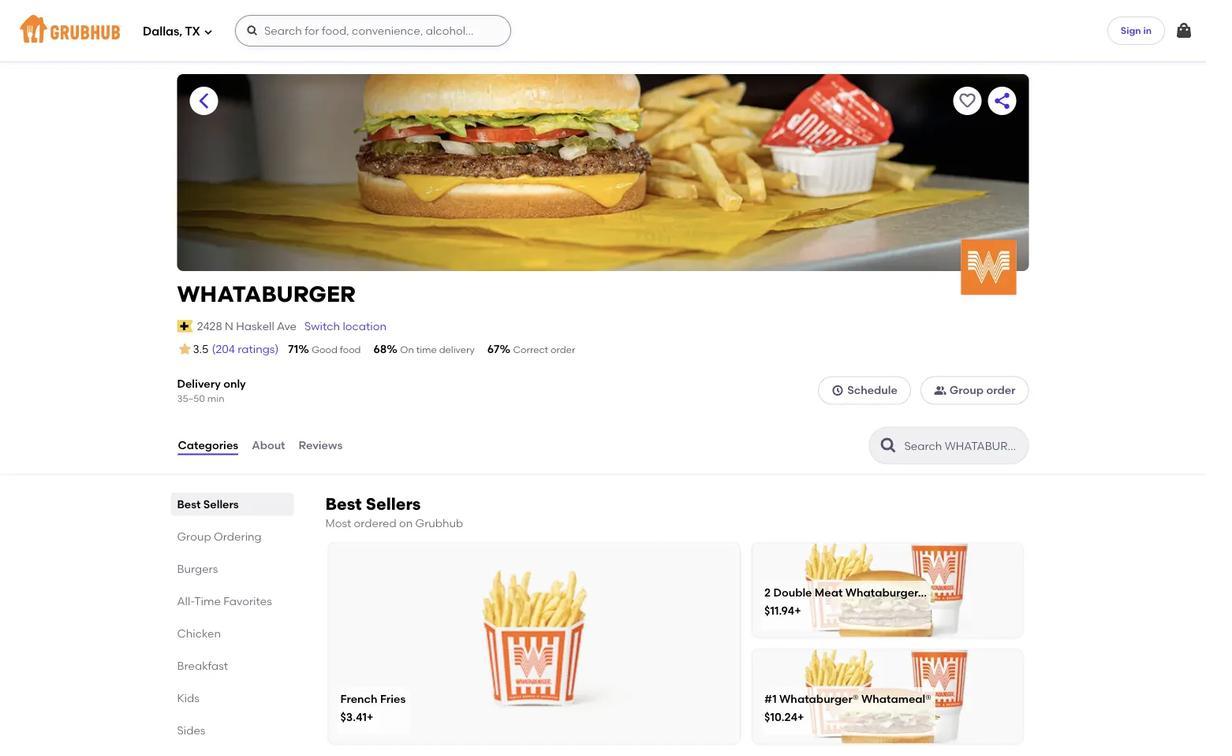 Task type: locate. For each thing, give the bounding box(es) containing it.
1 horizontal spatial order
[[987, 384, 1016, 397]]

0 horizontal spatial order
[[551, 344, 575, 356]]

n
[[225, 320, 233, 333]]

1 vertical spatial order
[[987, 384, 1016, 397]]

order right correct
[[551, 344, 575, 356]]

3.5
[[193, 343, 209, 356]]

0 vertical spatial order
[[551, 344, 575, 356]]

1 horizontal spatial group
[[950, 384, 984, 397]]

on
[[400, 344, 414, 356]]

on time delivery
[[400, 344, 475, 356]]

(204 ratings)
[[212, 343, 279, 356]]

breakfast tab
[[177, 658, 288, 675]]

sellers
[[366, 494, 421, 514], [203, 498, 239, 511]]

best sellers most ordered on grubhub
[[325, 494, 463, 530]]

+ down whataburger®
[[798, 711, 804, 725]]

best for best sellers most ordered on grubhub
[[325, 494, 362, 514]]

2 double meat whataburger... $11.94 +
[[765, 586, 927, 618]]

+ down the french
[[367, 711, 373, 725]]

best sellers tab
[[177, 496, 288, 513]]

on
[[399, 517, 413, 530]]

sellers inside best sellers most ordered on grubhub
[[366, 494, 421, 514]]

group inside 'button'
[[950, 384, 984, 397]]

#1 whataburger® whatameal® $10.24 +
[[765, 693, 932, 725]]

best up most
[[325, 494, 362, 514]]

chicken tab
[[177, 626, 288, 642]]

group for group order
[[950, 384, 984, 397]]

all-time favorites
[[177, 595, 272, 609]]

(204
[[212, 343, 235, 356]]

reviews
[[299, 439, 343, 453]]

1 horizontal spatial sellers
[[366, 494, 421, 514]]

1 horizontal spatial best
[[325, 494, 362, 514]]

switch
[[305, 320, 340, 333]]

save this restaurant button
[[953, 87, 982, 115]]

whataburger®
[[780, 693, 859, 706]]

0 vertical spatial group
[[950, 384, 984, 397]]

0 horizontal spatial sellers
[[203, 498, 239, 511]]

order for group order
[[987, 384, 1016, 397]]

dallas,
[[143, 25, 182, 39]]

0 horizontal spatial best
[[177, 498, 201, 511]]

star icon image
[[177, 342, 193, 358]]

best sellers
[[177, 498, 239, 511]]

$10.24
[[765, 711, 798, 725]]

caret left icon image
[[194, 92, 213, 110]]

2428
[[197, 320, 222, 333]]

ratings)
[[238, 343, 279, 356]]

1 vertical spatial group
[[177, 530, 211, 544]]

group for group ordering
[[177, 530, 211, 544]]

breakfast
[[177, 660, 228, 673]]

schedule button
[[818, 377, 911, 405]]

best
[[325, 494, 362, 514], [177, 498, 201, 511]]

most
[[325, 517, 351, 530]]

group right people icon
[[950, 384, 984, 397]]

order inside 'button'
[[987, 384, 1016, 397]]

2428 n haskell ave
[[197, 320, 297, 333]]

+ down double
[[795, 605, 801, 618]]

sellers for best sellers
[[203, 498, 239, 511]]

about
[[252, 439, 285, 453]]

delivery only 35–50 min
[[177, 377, 246, 404]]

0 horizontal spatial svg image
[[204, 27, 213, 37]]

best up group ordering
[[177, 498, 201, 511]]

sellers up on at left bottom
[[366, 494, 421, 514]]

group inside tab
[[177, 530, 211, 544]]

35–50
[[177, 393, 205, 404]]

Search for food, convenience, alcohol... search field
[[235, 15, 511, 47]]

best inside best sellers most ordered on grubhub
[[325, 494, 362, 514]]

categories button
[[177, 418, 239, 474]]

delivery
[[177, 377, 221, 391]]

meat
[[815, 586, 843, 600]]

group up "burgers"
[[177, 530, 211, 544]]

main navigation navigation
[[0, 0, 1206, 62]]

sign
[[1121, 25, 1141, 36]]

best inside tab
[[177, 498, 201, 511]]

kids
[[177, 692, 200, 706]]

sellers inside tab
[[203, 498, 239, 511]]

svg image
[[832, 384, 844, 397]]

good food
[[312, 344, 361, 356]]

order
[[551, 344, 575, 356], [987, 384, 1016, 397]]

group
[[950, 384, 984, 397], [177, 530, 211, 544]]

dallas, tx
[[143, 25, 200, 39]]

tx
[[185, 25, 200, 39]]

people icon image
[[934, 384, 947, 397]]

sellers up group ordering
[[203, 498, 239, 511]]

0 horizontal spatial group
[[177, 530, 211, 544]]

all-
[[177, 595, 194, 609]]

2 horizontal spatial svg image
[[1175, 21, 1194, 40]]

save this restaurant image
[[958, 92, 977, 110]]

sign in
[[1121, 25, 1152, 36]]

sign in button
[[1108, 17, 1165, 45]]

grubhub
[[415, 517, 463, 530]]

svg image
[[1175, 21, 1194, 40], [246, 24, 259, 37], [204, 27, 213, 37]]

switch location
[[305, 320, 387, 333]]

group ordering tab
[[177, 529, 288, 545]]

+
[[795, 605, 801, 618], [367, 711, 373, 725], [798, 711, 804, 725]]

all-time favorites tab
[[177, 594, 288, 610]]

order right people icon
[[987, 384, 1016, 397]]

whataburger
[[177, 281, 356, 308]]



Task type: vqa. For each thing, say whether or not it's contained in the screenshot.
"Star icon"
yes



Task type: describe. For each thing, give the bounding box(es) containing it.
categories
[[178, 439, 238, 453]]

search icon image
[[879, 437, 898, 455]]

2
[[765, 586, 771, 600]]

group ordering
[[177, 530, 262, 544]]

group order
[[950, 384, 1016, 397]]

$11.94
[[765, 605, 795, 618]]

good
[[312, 344, 338, 356]]

kids tab
[[177, 691, 288, 707]]

switch location button
[[304, 318, 387, 335]]

#1
[[765, 693, 777, 706]]

68
[[374, 343, 387, 356]]

best for best sellers
[[177, 498, 201, 511]]

+ inside 2 double meat whataburger... $11.94 +
[[795, 605, 801, 618]]

order for correct order
[[551, 344, 575, 356]]

sides
[[177, 724, 205, 738]]

location
[[343, 320, 387, 333]]

67
[[487, 343, 500, 356]]

whatameal®
[[862, 693, 932, 706]]

whataburger logo image
[[961, 240, 1017, 295]]

sides tab
[[177, 723, 288, 739]]

min
[[207, 393, 224, 404]]

sellers for best sellers most ordered on grubhub
[[366, 494, 421, 514]]

$3.41
[[340, 711, 367, 725]]

1 horizontal spatial svg image
[[246, 24, 259, 37]]

share icon image
[[993, 92, 1012, 110]]

french fries $3.41 +
[[340, 693, 406, 725]]

time
[[416, 344, 437, 356]]

french
[[340, 693, 378, 706]]

+ inside french fries $3.41 +
[[367, 711, 373, 725]]

food
[[340, 344, 361, 356]]

ave
[[277, 320, 297, 333]]

reviews button
[[298, 418, 343, 474]]

ordering
[[214, 530, 262, 544]]

ordered
[[354, 517, 397, 530]]

burgers
[[177, 563, 218, 576]]

fries
[[380, 693, 406, 706]]

double
[[774, 586, 812, 600]]

71
[[288, 343, 298, 356]]

group order button
[[921, 377, 1029, 405]]

chicken
[[177, 627, 221, 641]]

favorites
[[223, 595, 272, 609]]

whataburger...
[[846, 586, 927, 600]]

in
[[1144, 25, 1152, 36]]

burgers tab
[[177, 561, 288, 578]]

correct
[[513, 344, 548, 356]]

haskell
[[236, 320, 274, 333]]

about button
[[251, 418, 286, 474]]

delivery
[[439, 344, 475, 356]]

2428 n haskell ave button
[[196, 318, 297, 335]]

only
[[223, 377, 246, 391]]

schedule
[[847, 384, 898, 397]]

Search WHATABURGER search field
[[903, 439, 1024, 454]]

+ inside #1 whataburger® whatameal® $10.24 +
[[798, 711, 804, 725]]

time
[[194, 595, 221, 609]]

correct order
[[513, 344, 575, 356]]

subscription pass image
[[177, 320, 193, 333]]



